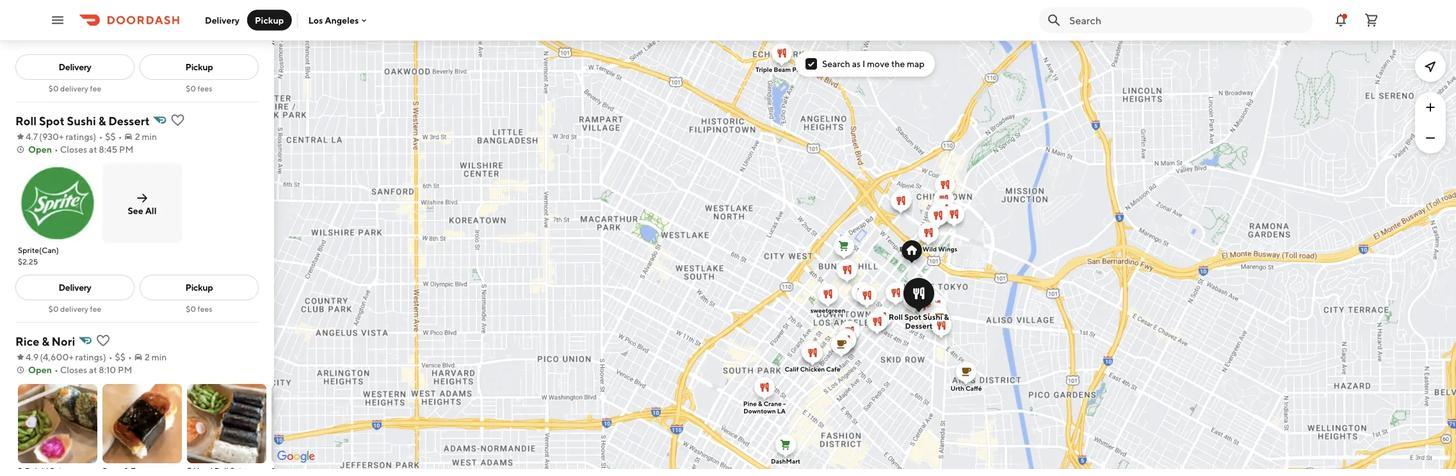 Task type: describe. For each thing, give the bounding box(es) containing it.
4,600+
[[43, 352, 73, 363]]

• up open • closes at 8:45 pm
[[118, 132, 122, 142]]

los angeles
[[308, 15, 359, 25]]

click to add this store to your saved list image for roll spot sushi & dessert
[[170, 113, 185, 128]]

pickup inside button
[[255, 15, 284, 25]]

4.9
[[26, 352, 39, 363]]

spam & egg image
[[102, 385, 182, 464]]

see all link
[[100, 164, 184, 243]]

click to add this store to your saved list image for rice & nori
[[95, 334, 111, 349]]

delivery button
[[197, 10, 247, 30]]

pm for roll spot sushi & dessert
[[119, 144, 134, 155]]

0 items, open order cart image
[[1364, 12, 1379, 28]]

1 delivery from the top
[[60, 84, 88, 93]]

• up open • closes at 8:10 pm
[[128, 352, 132, 363]]

delivery inside delivery button
[[205, 15, 240, 25]]

$$ for sushi
[[105, 132, 116, 142]]

• up 8:10 at bottom left
[[109, 352, 112, 363]]

powered by google image
[[277, 451, 315, 464]]

sprite(can) image
[[18, 164, 97, 243]]

pm for rice & nori
[[118, 365, 132, 376]]

closes for sushi
[[60, 144, 87, 155]]

see all
[[128, 206, 157, 216]]

$0 for delivery link associated with 1st pickup link
[[48, 84, 59, 93]]

ratings for sushi
[[65, 132, 93, 142]]

ratings for nori
[[75, 352, 103, 363]]

Store search: begin typing to search for stores available on DoorDash text field
[[1069, 13, 1305, 27]]

Search as I move the map checkbox
[[805, 58, 817, 70]]

2 pickup link from the top
[[140, 275, 259, 301]]

( 4,600+ ratings )
[[40, 352, 106, 363]]

( 930+ ratings )
[[39, 132, 96, 142]]

closes for nori
[[60, 365, 87, 376]]

2 vertical spatial delivery
[[59, 283, 91, 293]]

move
[[867, 59, 890, 69]]

zoom out image
[[1423, 131, 1438, 146]]

rice & nori
[[15, 335, 75, 349]]

$26.00 button
[[271, 0, 351, 47]]

sprite(can) $2.25
[[18, 246, 59, 266]]

( for spot
[[39, 132, 42, 142]]

min for rice & nori
[[152, 352, 167, 363]]

los angeles button
[[308, 15, 369, 25]]

1 vertical spatial pickup
[[185, 62, 213, 72]]

min for roll spot sushi & dessert
[[142, 132, 157, 142]]

$0 for 2nd pickup link
[[186, 305, 196, 314]]

nori
[[52, 335, 75, 349]]

2 fees from the top
[[198, 305, 212, 314]]

8:45
[[99, 144, 117, 155]]

open for spot
[[28, 144, 52, 155]]

all
[[145, 206, 157, 216]]

the
[[891, 59, 905, 69]]

( for &
[[40, 352, 43, 363]]

search as i move the map
[[822, 59, 925, 69]]



Task type: vqa. For each thing, say whether or not it's contained in the screenshot.
$17.19
no



Task type: locate. For each thing, give the bounding box(es) containing it.
0 vertical spatial delivery
[[205, 15, 240, 25]]

buffalo wild wings
[[900, 246, 957, 253], [900, 246, 957, 253]]

at
[[89, 144, 97, 155], [89, 365, 97, 376]]

0 vertical spatial )
[[93, 132, 96, 142]]

dashmart
[[771, 458, 800, 466], [771, 458, 800, 466]]

i
[[862, 59, 865, 69]]

2 $0 delivery fee from the top
[[48, 305, 101, 314]]

• $$ up 8:45
[[99, 132, 116, 142]]

ratings up open • closes at 8:10 pm
[[75, 352, 103, 363]]

rice
[[15, 335, 39, 349]]

0 vertical spatial pm
[[119, 144, 134, 155]]

1 vertical spatial fees
[[198, 305, 212, 314]]

0 vertical spatial closes
[[60, 144, 87, 155]]

pine
[[743, 401, 757, 408], [743, 401, 757, 408]]

0 vertical spatial pickup
[[255, 15, 284, 25]]

2 delivery link from the top
[[15, 275, 134, 301]]

$0 for 2nd pickup link's delivery link
[[48, 305, 59, 314]]

fee up ( 4,600+ ratings )
[[90, 305, 101, 314]]

0 vertical spatial 2
[[135, 132, 140, 142]]

$2.25
[[18, 257, 38, 266]]

1 vertical spatial open
[[28, 365, 52, 376]]

0 horizontal spatial )
[[93, 132, 96, 142]]

• $$ for nori
[[109, 352, 126, 363]]

0 vertical spatial delivery
[[60, 84, 88, 93]]

roll spot sushi & dessert
[[15, 114, 150, 128], [889, 313, 949, 331], [889, 313, 949, 331]]

1 vertical spatial $$
[[115, 352, 126, 363]]

sprite(can)
[[18, 246, 59, 255]]

pizza
[[792, 66, 808, 73], [792, 66, 808, 73]]

• down 930+
[[54, 144, 58, 155]]

delivery link for 2nd pickup link
[[15, 275, 134, 301]]

average rating of 4.7 out of 5 element
[[15, 131, 38, 143]]

• $$
[[99, 132, 116, 142], [109, 352, 126, 363]]

calif
[[785, 366, 799, 374], [785, 366, 799, 374]]

0 vertical spatial ratings
[[65, 132, 93, 142]]

1 vertical spatial delivery link
[[15, 275, 134, 301]]

0 vertical spatial (
[[39, 132, 42, 142]]

search
[[822, 59, 850, 69]]

pm right 8:10 at bottom left
[[118, 365, 132, 376]]

0 vertical spatial fees
[[198, 84, 212, 93]]

1 vertical spatial 2
[[145, 352, 150, 363]]

urth
[[951, 385, 964, 393], [951, 385, 964, 393]]

open down 4.9
[[28, 365, 52, 376]]

1 vertical spatial at
[[89, 365, 97, 376]]

$0 for 1st pickup link
[[186, 84, 196, 93]]

fee up ( 930+ ratings ) at the top
[[90, 84, 101, 93]]

ratings
[[65, 132, 93, 142], [75, 352, 103, 363]]

1 vertical spatial click to add this store to your saved list image
[[95, 334, 111, 349]]

$$ for nori
[[115, 352, 126, 363]]

1 at from the top
[[89, 144, 97, 155]]

1 $0 fees from the top
[[186, 84, 212, 93]]

sushi
[[67, 114, 96, 128], [923, 313, 942, 322], [923, 313, 942, 322]]

1 horizontal spatial click to add this store to your saved list image
[[170, 113, 185, 128]]

fee
[[90, 84, 101, 93], [90, 305, 101, 314]]

930+
[[42, 132, 64, 142]]

wild
[[922, 246, 937, 253], [922, 246, 937, 253]]

0 vertical spatial open
[[28, 144, 52, 155]]

0 vertical spatial click to add this store to your saved list image
[[170, 113, 185, 128]]

recenter the map image
[[1423, 59, 1438, 74]]

• down 4,600+
[[54, 365, 58, 376]]

urth caffé
[[951, 385, 982, 393], [951, 385, 982, 393]]

1 vertical spatial $0 fees
[[186, 305, 212, 314]]

•
[[99, 132, 103, 142], [118, 132, 122, 142], [54, 144, 58, 155], [109, 352, 112, 363], [128, 352, 132, 363], [54, 365, 58, 376]]

$0 delivery fee
[[48, 84, 101, 93], [48, 305, 101, 314]]

2 $0 fees from the top
[[186, 305, 212, 314]]

delivery link down sprite(can) $2.25
[[15, 275, 134, 301]]

( right 4.9
[[40, 352, 43, 363]]

$0
[[48, 84, 59, 93], [186, 84, 196, 93], [48, 305, 59, 314], [186, 305, 196, 314]]

open down 4.7 at the top
[[28, 144, 52, 155]]

• $$ up 8:10 at bottom left
[[109, 352, 126, 363]]

1 vertical spatial ratings
[[75, 352, 103, 363]]

) for sushi
[[93, 132, 96, 142]]

delivery link down open menu image
[[15, 54, 134, 80]]

0 vertical spatial 2 min
[[135, 132, 157, 142]]

as
[[852, 59, 861, 69]]

( right 4.7 at the top
[[39, 132, 42, 142]]

pm
[[119, 144, 134, 155], [118, 365, 132, 376]]

delivery up nori
[[60, 305, 88, 314]]

1 $0 delivery fee from the top
[[48, 84, 101, 93]]

1 vertical spatial pm
[[118, 365, 132, 376]]

1 vertical spatial fee
[[90, 305, 101, 314]]

open
[[28, 144, 52, 155], [28, 365, 52, 376]]

open • closes at 8:10 pm
[[28, 365, 132, 376]]

$0 fees for 2nd pickup link
[[186, 305, 212, 314]]

5 hand roll set image
[[187, 385, 266, 464]]

&
[[98, 114, 106, 128], [944, 313, 949, 322], [944, 313, 949, 322], [42, 335, 49, 349], [758, 401, 762, 408], [758, 401, 762, 408]]

1 vertical spatial $0 delivery fee
[[48, 305, 101, 314]]

beam
[[774, 66, 791, 73], [774, 66, 791, 73]]

(
[[39, 132, 42, 142], [40, 352, 43, 363]]

1 vertical spatial pickup link
[[140, 275, 259, 301]]

triple
[[755, 66, 772, 73], [755, 66, 772, 73]]

delivery down open menu image
[[59, 62, 91, 72]]

1 pickup link from the top
[[140, 54, 259, 80]]

pickup button
[[247, 10, 292, 30]]

0 horizontal spatial click to add this store to your saved list image
[[95, 334, 111, 349]]

$0 delivery fee for delivery link associated with 1st pickup link
[[48, 84, 101, 93]]

average rating of 4.9 out of 5 element
[[15, 352, 39, 364]]

1 delivery link from the top
[[15, 54, 134, 80]]

1 vertical spatial )
[[103, 352, 106, 363]]

0 vertical spatial pickup link
[[140, 54, 259, 80]]

los
[[308, 15, 323, 25]]

delivery down sprite(can) $2.25
[[59, 283, 91, 293]]

open menu image
[[50, 12, 65, 28]]

0 vertical spatial $0 delivery fee
[[48, 84, 101, 93]]

caffé
[[966, 385, 982, 393], [966, 385, 982, 393]]

at for nori
[[89, 365, 97, 376]]

pm right 8:45
[[119, 144, 134, 155]]

2
[[135, 132, 140, 142], [145, 352, 150, 363]]

0 vertical spatial fee
[[90, 84, 101, 93]]

4.7
[[26, 132, 38, 142]]

$26.00
[[271, 36, 298, 45]]

fees
[[198, 84, 212, 93], [198, 305, 212, 314]]

zoom in image
[[1423, 100, 1438, 115]]

wings
[[938, 246, 957, 253], [938, 246, 957, 253]]

see
[[128, 206, 143, 216]]

0 horizontal spatial 2
[[135, 132, 140, 142]]

$0 fees for 1st pickup link
[[186, 84, 212, 93]]

3 onigiri set image
[[18, 385, 97, 464]]

chicken
[[800, 366, 825, 374], [800, 366, 825, 374]]

$$
[[105, 132, 116, 142], [115, 352, 126, 363]]

0 vertical spatial min
[[142, 132, 157, 142]]

min
[[142, 132, 157, 142], [152, 352, 167, 363]]

calif chicken cafe
[[785, 366, 840, 374], [785, 366, 840, 374]]

2 at from the top
[[89, 365, 97, 376]]

pickup link
[[140, 54, 259, 80], [140, 275, 259, 301]]

at left 8:10 at bottom left
[[89, 365, 97, 376]]

2 closes from the top
[[60, 365, 87, 376]]

1 horizontal spatial )
[[103, 352, 106, 363]]

1 horizontal spatial 2
[[145, 352, 150, 363]]

pickup
[[255, 15, 284, 25], [185, 62, 213, 72], [185, 283, 213, 293]]

sweetgreen
[[810, 307, 845, 315], [810, 307, 845, 315]]

angeles
[[325, 15, 359, 25]]

0 vertical spatial delivery link
[[15, 54, 134, 80]]

$0 delivery fee up ( 930+ ratings ) at the top
[[48, 84, 101, 93]]

1 vertical spatial • $$
[[109, 352, 126, 363]]

2 min for roll spot sushi & dessert
[[135, 132, 157, 142]]

) up 8:10 at bottom left
[[103, 352, 106, 363]]

la
[[777, 408, 786, 416], [777, 408, 786, 416]]

$0 delivery fee up nori
[[48, 305, 101, 314]]

dessert
[[108, 114, 150, 128], [905, 322, 933, 331], [905, 322, 933, 331]]

2 open from the top
[[28, 365, 52, 376]]

$$ up 8:10 at bottom left
[[115, 352, 126, 363]]

2 for roll spot sushi & dessert
[[135, 132, 140, 142]]

$$ up 8:45
[[105, 132, 116, 142]]

• up 8:45
[[99, 132, 103, 142]]

• $$ for sushi
[[99, 132, 116, 142]]

delivery link
[[15, 54, 134, 80], [15, 275, 134, 301]]

click to add this store to your saved list image
[[170, 113, 185, 128], [95, 334, 111, 349]]

pine & crane - downtown la
[[743, 401, 786, 416], [743, 401, 786, 416]]

) up open • closes at 8:45 pm
[[93, 132, 96, 142]]

1 open from the top
[[28, 144, 52, 155]]

open • closes at 8:45 pm
[[28, 144, 134, 155]]

buffalo
[[900, 246, 921, 253], [900, 246, 921, 253]]

delivery
[[205, 15, 240, 25], [59, 62, 91, 72], [59, 283, 91, 293]]

roll
[[15, 114, 37, 128], [889, 313, 903, 322], [889, 313, 903, 322]]

1 fee from the top
[[90, 84, 101, 93]]

closes down ( 4,600+ ratings )
[[60, 365, 87, 376]]

triple beam pizza
[[755, 66, 808, 73], [755, 66, 808, 73]]

0 vertical spatial $$
[[105, 132, 116, 142]]

) for nori
[[103, 352, 106, 363]]

delivery up ( 930+ ratings ) at the top
[[60, 84, 88, 93]]

at left 8:45
[[89, 144, 97, 155]]

)
[[93, 132, 96, 142], [103, 352, 106, 363]]

closes
[[60, 144, 87, 155], [60, 365, 87, 376]]

map region
[[150, 0, 1456, 470]]

closes down ( 930+ ratings ) at the top
[[60, 144, 87, 155]]

1 closes from the top
[[60, 144, 87, 155]]

2 for rice & nori
[[145, 352, 150, 363]]

notification bell image
[[1333, 12, 1348, 28]]

cafe
[[826, 366, 840, 374], [826, 366, 840, 374]]

delivery left pickup button
[[205, 15, 240, 25]]

$0 delivery fee for 2nd pickup link's delivery link
[[48, 305, 101, 314]]

1 vertical spatial 2 min
[[145, 352, 167, 363]]

delivery link for 1st pickup link
[[15, 54, 134, 80]]

1 vertical spatial (
[[40, 352, 43, 363]]

downtown
[[743, 408, 776, 416], [743, 408, 776, 416]]

1 vertical spatial delivery
[[60, 305, 88, 314]]

1 vertical spatial delivery
[[59, 62, 91, 72]]

0 vertical spatial • $$
[[99, 132, 116, 142]]

1 fees from the top
[[198, 84, 212, 93]]

0 vertical spatial at
[[89, 144, 97, 155]]

map
[[907, 59, 925, 69]]

at for sushi
[[89, 144, 97, 155]]

open for &
[[28, 365, 52, 376]]

1 vertical spatial min
[[152, 352, 167, 363]]

2 fee from the top
[[90, 305, 101, 314]]

1 vertical spatial closes
[[60, 365, 87, 376]]

2 delivery from the top
[[60, 305, 88, 314]]

0 vertical spatial $0 fees
[[186, 84, 212, 93]]

2 min
[[135, 132, 157, 142], [145, 352, 167, 363]]

2 vertical spatial pickup
[[185, 283, 213, 293]]

$0 fees
[[186, 84, 212, 93], [186, 305, 212, 314]]

-
[[783, 401, 786, 408], [783, 401, 786, 408]]

crane
[[764, 401, 782, 408], [764, 401, 782, 408]]

spot
[[39, 114, 65, 128], [904, 313, 921, 322], [904, 313, 921, 322]]

2 min for rice & nori
[[145, 352, 167, 363]]

8:10
[[99, 365, 116, 376]]

delivery
[[60, 84, 88, 93], [60, 305, 88, 314]]

ratings up open • closes at 8:45 pm
[[65, 132, 93, 142]]



